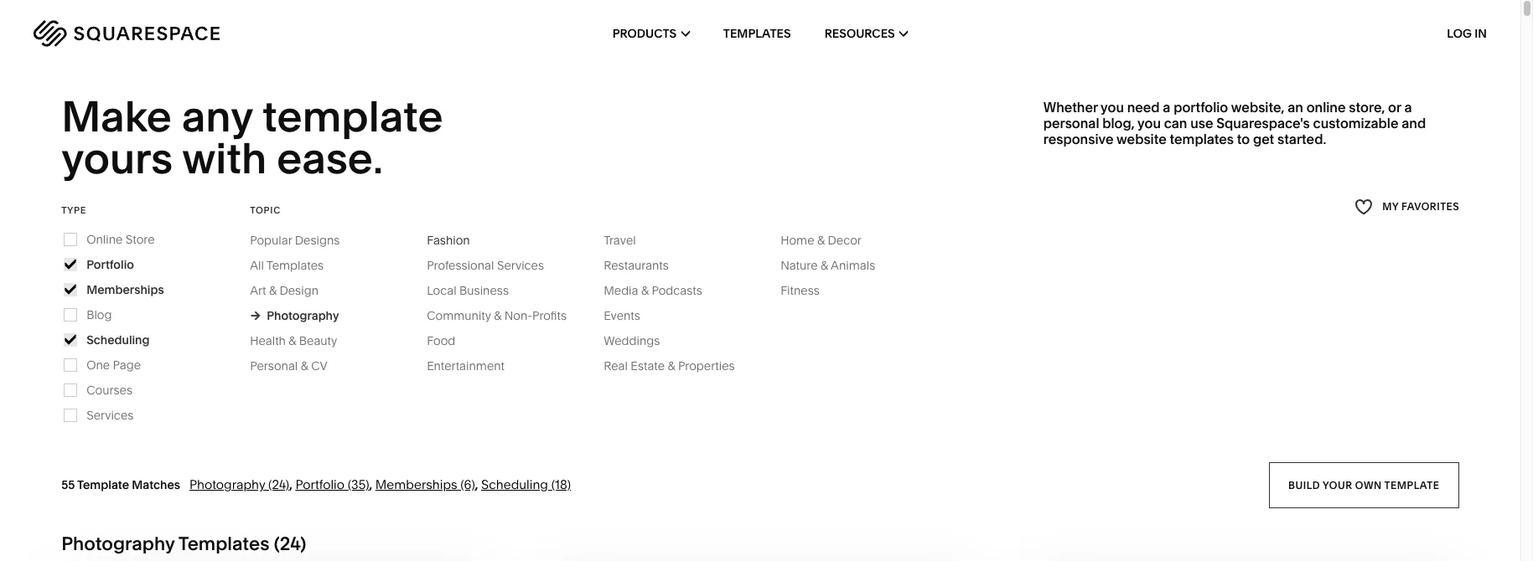 Task type: vqa. For each thing, say whether or not it's contained in the screenshot.
Log             In link
yes



Task type: locate. For each thing, give the bounding box(es) containing it.
(35)
[[348, 477, 369, 493]]

home & decor link
[[781, 233, 878, 248]]

blog
[[86, 307, 112, 323]]

0 vertical spatial scheduling
[[86, 333, 150, 348]]

0 vertical spatial photography
[[267, 308, 339, 323]]

portfolio left (35)
[[295, 477, 345, 493]]

fitness link
[[781, 283, 837, 298]]

photography down 55 template matches
[[61, 533, 175, 556]]

nature & animals
[[781, 258, 875, 273]]

1 horizontal spatial template
[[1385, 479, 1440, 491]]

24
[[280, 533, 300, 556]]

scheduling up one page
[[86, 333, 150, 348]]

fitness
[[781, 283, 820, 298]]

0 horizontal spatial a
[[1163, 99, 1171, 116]]

0 horizontal spatial you
[[1101, 99, 1124, 116]]

0 horizontal spatial services
[[86, 408, 134, 423]]

& right media
[[641, 283, 649, 298]]

own
[[1356, 479, 1382, 491]]

2 vertical spatial photography
[[61, 533, 175, 556]]

portfolio
[[86, 257, 134, 272], [295, 477, 345, 493]]

template
[[77, 478, 129, 493]]

0 horizontal spatial ,
[[289, 477, 292, 493]]

memberships up blog
[[86, 282, 164, 297]]

1 horizontal spatial a
[[1404, 99, 1412, 116]]

portfolio down online
[[86, 257, 134, 272]]

memberships
[[86, 282, 164, 297], [375, 477, 457, 493]]

scheduling left (18)
[[481, 477, 548, 493]]

0 vertical spatial portfolio
[[86, 257, 134, 272]]

nature
[[781, 258, 818, 273]]

started.
[[1277, 131, 1326, 148]]

1 vertical spatial portfolio
[[295, 477, 345, 493]]

website,
[[1231, 99, 1285, 116]]

resources button
[[825, 0, 908, 67]]

squarespace logo image
[[34, 20, 220, 47]]

1 horizontal spatial ,
[[369, 477, 372, 493]]

online
[[1306, 99, 1346, 116]]

designs
[[295, 233, 340, 248]]

1 horizontal spatial services
[[497, 258, 544, 273]]

2 horizontal spatial ,
[[475, 477, 478, 493]]

& for decor
[[817, 233, 825, 248]]

photography for photography templates ( 24 )
[[61, 533, 175, 556]]

& right health at the left bottom of page
[[289, 333, 296, 349]]

1 vertical spatial template
[[1385, 479, 1440, 491]]

fashion link
[[427, 233, 487, 248]]

0 horizontal spatial template
[[262, 91, 443, 142]]

or
[[1388, 99, 1401, 116]]

photography (24) link
[[189, 477, 289, 493]]

events link
[[604, 308, 657, 323]]

professional services link
[[427, 258, 561, 273]]

photography for photography
[[267, 308, 339, 323]]

scheduling (18) link
[[481, 477, 571, 493]]

& right art
[[269, 283, 277, 298]]

, left memberships (6) link
[[369, 477, 372, 493]]

1 vertical spatial scheduling
[[481, 477, 548, 493]]

art
[[250, 283, 266, 298]]

& right estate
[[668, 359, 675, 374]]

community & non-profits link
[[427, 308, 583, 323]]

, left scheduling (18) link
[[475, 477, 478, 493]]

0 horizontal spatial memberships
[[86, 282, 164, 297]]

photography
[[267, 308, 339, 323], [189, 477, 265, 493], [61, 533, 175, 556]]

services down courses
[[86, 408, 134, 423]]

local
[[427, 283, 457, 298]]

memberships left (6)
[[375, 477, 457, 493]]

& left non-
[[494, 308, 502, 323]]

1 vertical spatial templates
[[266, 258, 324, 273]]

templates for all templates
[[266, 258, 324, 273]]

you left the need
[[1101, 99, 1124, 116]]

1 horizontal spatial portfolio
[[295, 477, 345, 493]]

& for animals
[[821, 258, 828, 273]]

weddings
[[604, 333, 660, 349]]

art & design
[[250, 283, 319, 298]]

food
[[427, 333, 455, 349]]

you left the can
[[1138, 115, 1161, 132]]

0 horizontal spatial scheduling
[[86, 333, 150, 348]]

log             in
[[1447, 26, 1487, 41]]

all templates
[[250, 258, 324, 273]]

cv
[[311, 359, 328, 374]]

with
[[182, 133, 267, 185]]

a right the need
[[1163, 99, 1171, 116]]

,
[[289, 477, 292, 493], [369, 477, 372, 493], [475, 477, 478, 493]]

health
[[250, 333, 286, 349]]

1 vertical spatial photography
[[189, 477, 265, 493]]

personal
[[250, 359, 298, 374]]

you
[[1101, 99, 1124, 116], [1138, 115, 1161, 132]]

my
[[1382, 201, 1398, 213]]

2 vertical spatial templates
[[178, 533, 269, 556]]

0 vertical spatial template
[[262, 91, 443, 142]]

1 vertical spatial memberships
[[375, 477, 457, 493]]

&
[[817, 233, 825, 248], [821, 258, 828, 273], [269, 283, 277, 298], [641, 283, 649, 298], [494, 308, 502, 323], [289, 333, 296, 349], [301, 359, 308, 374], [668, 359, 675, 374]]

0 horizontal spatial portfolio
[[86, 257, 134, 272]]

1 vertical spatial services
[[86, 408, 134, 423]]

0 horizontal spatial photography
[[61, 533, 175, 556]]

any
[[182, 91, 253, 142]]

1 , from the left
[[289, 477, 292, 493]]

, left portfolio (35) link
[[289, 477, 292, 493]]

a right or
[[1404, 99, 1412, 116]]

& for beauty
[[289, 333, 296, 349]]

log
[[1447, 26, 1472, 41]]

a
[[1163, 99, 1171, 116], [1404, 99, 1412, 116]]

photography templates ( 24 )
[[61, 533, 306, 556]]

services up business
[[497, 258, 544, 273]]

real estate & properties link
[[604, 359, 752, 374]]

templates
[[723, 26, 791, 41], [266, 258, 324, 273], [178, 533, 269, 556]]

entertainment link
[[427, 359, 521, 374]]

podcasts
[[652, 283, 702, 298]]

& right nature
[[821, 258, 828, 273]]

design
[[279, 283, 319, 298]]

portfolio
[[1174, 99, 1228, 116]]

events
[[604, 308, 640, 323]]

professional services
[[427, 258, 544, 273]]

1 horizontal spatial photography
[[189, 477, 265, 493]]

0 vertical spatial memberships
[[86, 282, 164, 297]]

& for cv
[[301, 359, 308, 374]]

photography left (24)
[[189, 477, 265, 493]]

photography for photography (24) , portfolio (35) , memberships (6) , scheduling (18)
[[189, 477, 265, 493]]

personal & cv link
[[250, 359, 344, 374]]

& right home
[[817, 233, 825, 248]]

get
[[1253, 131, 1274, 148]]

& left cv
[[301, 359, 308, 374]]

photography up health & beauty link
[[267, 308, 339, 323]]

fashion
[[427, 233, 470, 248]]

resources
[[825, 26, 895, 41]]

2 horizontal spatial photography
[[267, 308, 339, 323]]



Task type: describe. For each thing, give the bounding box(es) containing it.
home & decor
[[781, 233, 862, 248]]

community
[[427, 308, 491, 323]]

template inside button
[[1385, 479, 1440, 491]]

55 template matches
[[61, 478, 180, 493]]

real
[[604, 359, 628, 374]]

yours
[[61, 133, 173, 185]]

business
[[459, 283, 509, 298]]

template inside make any template yours with ease.
[[262, 91, 443, 142]]

media & podcasts link
[[604, 283, 719, 298]]

website
[[1116, 131, 1167, 148]]

travel
[[604, 233, 636, 248]]

popular
[[250, 233, 292, 248]]

templates
[[1170, 131, 1234, 148]]

memberships (6) link
[[375, 477, 475, 493]]

one page
[[86, 358, 141, 373]]

personal
[[1043, 115, 1099, 132]]

professional
[[427, 258, 494, 273]]

templates for photography templates ( 24 )
[[178, 533, 269, 556]]

popular designs
[[250, 233, 340, 248]]

1 horizontal spatial scheduling
[[481, 477, 548, 493]]

health & beauty link
[[250, 333, 354, 349]]

1 horizontal spatial memberships
[[375, 477, 457, 493]]

2 a from the left
[[1404, 99, 1412, 116]]

& for podcasts
[[641, 283, 649, 298]]

health & beauty
[[250, 333, 337, 349]]

responsive
[[1043, 131, 1114, 148]]

my favorites link
[[1354, 196, 1459, 219]]

& for design
[[269, 283, 277, 298]]

ease.
[[277, 133, 383, 185]]

templates link
[[723, 0, 791, 67]]

make any template yours with ease.
[[61, 91, 452, 185]]

photography link
[[250, 308, 339, 323]]

online store
[[86, 232, 155, 247]]

(
[[274, 533, 280, 556]]

local business link
[[427, 283, 526, 298]]

page
[[113, 358, 141, 373]]

use
[[1190, 115, 1213, 132]]

build
[[1289, 479, 1321, 491]]

to
[[1237, 131, 1250, 148]]

favorites
[[1401, 201, 1459, 213]]

products
[[612, 26, 677, 41]]

online
[[86, 232, 123, 247]]

and
[[1402, 115, 1426, 132]]

build your own template
[[1289, 479, 1440, 491]]

all templates link
[[250, 258, 341, 273]]

portfolio (35) link
[[295, 477, 369, 493]]

2 , from the left
[[369, 477, 372, 493]]

& for non-
[[494, 308, 502, 323]]

courses
[[86, 383, 132, 398]]

art & design link
[[250, 283, 335, 298]]

topic
[[250, 204, 281, 216]]

travel link
[[604, 233, 653, 248]]

estate
[[631, 359, 665, 374]]

customizable
[[1313, 115, 1399, 132]]

whether
[[1043, 99, 1098, 116]]

products button
[[612, 0, 690, 67]]

restaurants link
[[604, 258, 686, 273]]

(18)
[[551, 477, 571, 493]]

store,
[[1349, 99, 1385, 116]]

restaurants
[[604, 258, 669, 273]]

log             in link
[[1447, 26, 1487, 41]]

your
[[1323, 479, 1353, 491]]

personal & cv
[[250, 359, 328, 374]]

one
[[86, 358, 110, 373]]

beauty
[[299, 333, 337, 349]]

squarespace logo link
[[34, 20, 324, 47]]

real estate & properties
[[604, 359, 735, 374]]

community & non-profits
[[427, 308, 567, 323]]

build your own template button
[[1269, 463, 1459, 509]]

non-
[[504, 308, 532, 323]]

1 a from the left
[[1163, 99, 1171, 116]]

)
[[300, 533, 306, 556]]

make
[[61, 91, 172, 142]]

0 vertical spatial templates
[[723, 26, 791, 41]]

media
[[604, 283, 638, 298]]

3 , from the left
[[475, 477, 478, 493]]

can
[[1164, 115, 1187, 132]]

0 vertical spatial services
[[497, 258, 544, 273]]

1 horizontal spatial you
[[1138, 115, 1161, 132]]

home
[[781, 233, 814, 248]]

all
[[250, 258, 264, 273]]

media & podcasts
[[604, 283, 702, 298]]

matches
[[132, 478, 180, 493]]

food link
[[427, 333, 472, 349]]

store
[[126, 232, 155, 247]]

55
[[61, 478, 75, 493]]

an
[[1288, 99, 1303, 116]]

weddings link
[[604, 333, 677, 349]]

popular designs link
[[250, 233, 357, 248]]

blog,
[[1102, 115, 1135, 132]]

photography (24) , portfolio (35) , memberships (6) , scheduling (18)
[[189, 477, 571, 493]]



